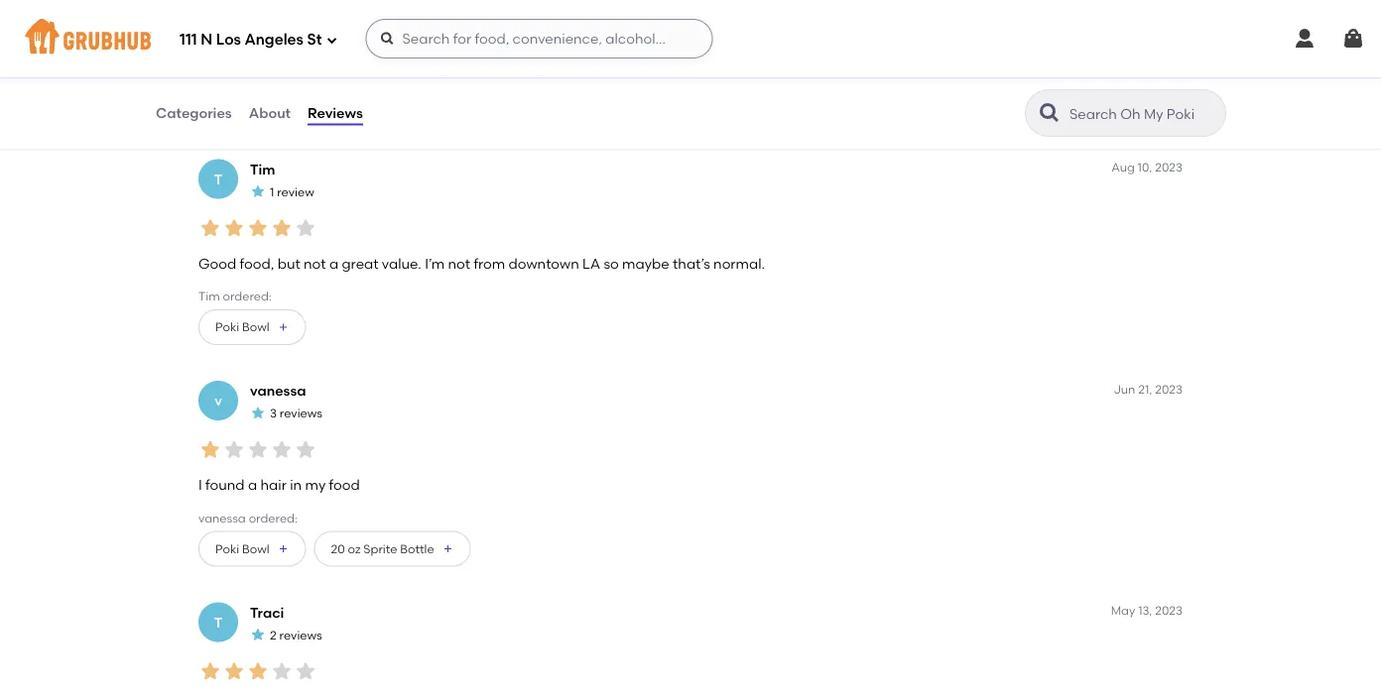 Task type: describe. For each thing, give the bounding box(es) containing it.
1
[[270, 185, 274, 199]]

20
[[331, 542, 345, 556]]

t for tim
[[214, 171, 223, 188]]

poki for 1st poki bowl button from the bottom
[[215, 542, 239, 556]]

poki for 2nd poki bowl button from the bottom
[[215, 320, 239, 335]]

1 horizontal spatial food
[[329, 477, 360, 494]]

tim ordered:
[[199, 289, 272, 304]]

may 13, 2023
[[1111, 604, 1183, 619]]

reviews for traci
[[280, 629, 322, 643]]

time
[[325, 21, 351, 35]]

1 poki bowl from the top
[[215, 320, 270, 335]]

los
[[216, 31, 241, 49]]

Search for food, convenience, alcohol... search field
[[366, 19, 713, 59]]

that's
[[673, 255, 711, 272]]

1 not from the left
[[304, 255, 326, 272]]

10,
[[1138, 160, 1153, 175]]

may
[[1111, 604, 1136, 619]]

delivery
[[304, 41, 349, 55]]

great
[[342, 255, 379, 272]]

sprite
[[364, 542, 398, 556]]

plus icon image for 1st poki bowl button from the bottom
[[278, 544, 289, 555]]

oz
[[348, 542, 361, 556]]

main navigation navigation
[[0, 0, 1382, 77]]

search icon image
[[1038, 101, 1062, 125]]

found
[[206, 477, 245, 494]]

ordered: for found
[[249, 511, 298, 525]]

2 poki bowl button from the top
[[199, 532, 306, 567]]

3 reviews
[[270, 407, 323, 421]]

2 horizontal spatial svg image
[[1342, 27, 1366, 51]]

t for traci
[[214, 614, 223, 631]]

20 oz sprite bottle
[[331, 542, 434, 556]]

st
[[307, 31, 322, 49]]

reviews button
[[307, 77, 364, 149]]

tim for tim
[[250, 161, 275, 178]]

from
[[474, 255, 505, 272]]

2 reviews
[[270, 629, 322, 643]]

vanessa for vanessa
[[250, 383, 306, 400]]

20 oz sprite bottle button
[[314, 532, 471, 567]]

0 horizontal spatial svg image
[[326, 34, 338, 46]]

0 vertical spatial food
[[246, 21, 272, 35]]

on
[[304, 21, 322, 35]]

good for good food
[[210, 21, 243, 35]]

i found a hair in my food
[[199, 477, 360, 494]]

about button
[[248, 77, 292, 149]]

13,
[[1139, 604, 1153, 619]]

my
[[305, 477, 326, 494]]

3 2023 from the top
[[1156, 604, 1183, 619]]

bottle
[[400, 542, 434, 556]]

on time delivery
[[304, 21, 351, 55]]

good food
[[210, 21, 272, 35]]

ordered: for food,
[[223, 289, 272, 304]]



Task type: vqa. For each thing, say whether or not it's contained in the screenshot.
Aladdin's Kitchen image
no



Task type: locate. For each thing, give the bounding box(es) containing it.
1 vertical spatial t
[[214, 614, 223, 631]]

categories
[[156, 105, 232, 121]]

n
[[201, 31, 213, 49]]

Search Oh My Poki search field
[[1068, 104, 1220, 123]]

3
[[270, 407, 277, 421]]

tim
[[250, 161, 275, 178], [199, 289, 220, 304]]

1 horizontal spatial not
[[448, 255, 471, 272]]

0 vertical spatial poki bowl button
[[199, 310, 306, 346]]

0 horizontal spatial not
[[304, 255, 326, 272]]

reviews for vanessa
[[280, 407, 323, 421]]

0 vertical spatial tim
[[250, 161, 275, 178]]

hair
[[261, 477, 287, 494]]

svg image
[[1293, 27, 1317, 51], [1342, 27, 1366, 51], [326, 34, 338, 46]]

not right but
[[304, 255, 326, 272]]

0 horizontal spatial food
[[246, 21, 272, 35]]

in
[[290, 477, 302, 494]]

aug
[[1112, 160, 1135, 175]]

1 horizontal spatial svg image
[[1293, 27, 1317, 51]]

2 poki bowl from the top
[[215, 542, 270, 556]]

0 horizontal spatial tim
[[199, 289, 220, 304]]

poki down tim ordered:
[[215, 320, 239, 335]]

1 vertical spatial vanessa
[[199, 511, 246, 525]]

order
[[398, 41, 430, 55]]

correct
[[398, 21, 443, 35]]

good
[[210, 21, 243, 35], [199, 255, 237, 272]]

poki bowl
[[215, 320, 270, 335], [215, 542, 270, 556]]

traci
[[250, 605, 284, 621]]

2023 for i found a hair in my food
[[1156, 382, 1183, 397]]

t left traci
[[214, 614, 223, 631]]

2023
[[1156, 160, 1183, 175], [1156, 382, 1183, 397], [1156, 604, 1183, 619]]

2 t from the top
[[214, 614, 223, 631]]

plus icon image right 'bottle'
[[442, 544, 454, 555]]

about
[[249, 105, 291, 121]]

0 vertical spatial 2023
[[1156, 160, 1183, 175]]

vanessa
[[250, 383, 306, 400], [199, 511, 246, 525]]

bowl down tim ordered:
[[242, 320, 270, 335]]

1 vertical spatial good
[[199, 255, 237, 272]]

t
[[214, 171, 223, 188], [214, 614, 223, 631]]

plus icon image for 2nd poki bowl button from the bottom
[[278, 322, 289, 334]]

0 vertical spatial poki bowl
[[215, 320, 270, 335]]

1 vertical spatial bowl
[[242, 542, 270, 556]]

plus icon image down vanessa ordered:
[[278, 544, 289, 555]]

0 vertical spatial good
[[210, 21, 243, 35]]

0 vertical spatial t
[[214, 171, 223, 188]]

1 vertical spatial poki bowl button
[[199, 532, 306, 567]]

0 vertical spatial a
[[329, 255, 339, 272]]

food right my
[[329, 477, 360, 494]]

1 vertical spatial a
[[248, 477, 257, 494]]

jun
[[1114, 382, 1136, 397]]

1 horizontal spatial vanessa
[[250, 383, 306, 400]]

2023 for good food, but not a great value. i'm not from downtown la so maybe that's normal.
[[1156, 160, 1183, 175]]

vanessa down found
[[199, 511, 246, 525]]

reviews
[[280, 407, 323, 421], [280, 629, 322, 643]]

a left "great"
[[329, 255, 339, 272]]

angeles
[[245, 31, 304, 49]]

la
[[583, 255, 601, 272]]

svg image
[[380, 31, 396, 47]]

good food, but not a great value. i'm not from downtown la so maybe that's normal.
[[199, 255, 765, 272]]

bowl down vanessa ordered:
[[242, 542, 270, 556]]

0 horizontal spatial vanessa
[[199, 511, 246, 525]]

111
[[180, 31, 197, 49]]

i
[[199, 477, 202, 494]]

review
[[277, 185, 314, 199]]

1 reviews from the top
[[280, 407, 323, 421]]

poki bowl down tim ordered:
[[215, 320, 270, 335]]

2023 right 21,
[[1156, 382, 1183, 397]]

bowl
[[242, 320, 270, 335], [242, 542, 270, 556]]

v
[[215, 393, 222, 409]]

2 2023 from the top
[[1156, 382, 1183, 397]]

1 vertical spatial poki bowl
[[215, 542, 270, 556]]

reviews right 2
[[280, 629, 322, 643]]

reviews right 3
[[280, 407, 323, 421]]

1 vertical spatial poki
[[215, 542, 239, 556]]

1 vertical spatial reviews
[[280, 629, 322, 643]]

2 poki from the top
[[215, 542, 239, 556]]

i'm
[[425, 255, 445, 272]]

poki bowl button down tim ordered:
[[199, 310, 306, 346]]

poki down vanessa ordered:
[[215, 542, 239, 556]]

2 bowl from the top
[[242, 542, 270, 556]]

not
[[304, 255, 326, 272], [448, 255, 471, 272]]

2 not from the left
[[448, 255, 471, 272]]

poki
[[215, 320, 239, 335], [215, 542, 239, 556]]

downtown
[[509, 255, 579, 272]]

0 vertical spatial ordered:
[[223, 289, 272, 304]]

0 vertical spatial reviews
[[280, 407, 323, 421]]

food,
[[240, 255, 274, 272]]

t left the 1 at the top left
[[214, 171, 223, 188]]

ordered: down hair
[[249, 511, 298, 525]]

111 n los angeles st
[[180, 31, 322, 49]]

vanessa for vanessa ordered:
[[199, 511, 246, 525]]

normal.
[[714, 255, 765, 272]]

21,
[[1139, 382, 1153, 397]]

jun 21, 2023
[[1114, 382, 1183, 397]]

reviews
[[308, 105, 363, 121]]

good up tim ordered:
[[199, 255, 237, 272]]

plus icon image
[[278, 322, 289, 334], [278, 544, 289, 555], [442, 544, 454, 555]]

plus icon image inside the 20 oz sprite bottle button
[[442, 544, 454, 555]]

2023 right 10, on the top
[[1156, 160, 1183, 175]]

2023 right 13,
[[1156, 604, 1183, 619]]

1 2023 from the top
[[1156, 160, 1183, 175]]

ordered:
[[223, 289, 272, 304], [249, 511, 298, 525]]

food right los
[[246, 21, 272, 35]]

poki bowl button down vanessa ordered:
[[199, 532, 306, 567]]

categories button
[[155, 77, 233, 149]]

poki bowl button
[[199, 310, 306, 346], [199, 532, 306, 567]]

2 reviews from the top
[[280, 629, 322, 643]]

not right i'm at the left
[[448, 255, 471, 272]]

good right 111
[[210, 21, 243, 35]]

1 poki from the top
[[215, 320, 239, 335]]

1 bowl from the top
[[242, 320, 270, 335]]

correct order
[[398, 21, 443, 55]]

tim for tim ordered:
[[199, 289, 220, 304]]

1 review
[[270, 185, 314, 199]]

0 horizontal spatial a
[[248, 477, 257, 494]]

0 vertical spatial vanessa
[[250, 383, 306, 400]]

vanessa ordered:
[[199, 511, 298, 525]]

1 horizontal spatial tim
[[250, 161, 275, 178]]

1 vertical spatial food
[[329, 477, 360, 494]]

1 vertical spatial 2023
[[1156, 382, 1183, 397]]

1 vertical spatial tim
[[199, 289, 220, 304]]

vanessa up 3
[[250, 383, 306, 400]]

aug 10, 2023
[[1112, 160, 1183, 175]]

plus icon image down but
[[278, 322, 289, 334]]

a
[[329, 255, 339, 272], [248, 477, 257, 494]]

but
[[278, 255, 300, 272]]

good for good food, but not a great value. i'm not from downtown la so maybe that's normal.
[[199, 255, 237, 272]]

plus icon image for the 20 oz sprite bottle button
[[442, 544, 454, 555]]

ordered: down 'food,'
[[223, 289, 272, 304]]

0 vertical spatial poki
[[215, 320, 239, 335]]

a left hair
[[248, 477, 257, 494]]

2
[[270, 629, 277, 643]]

0 vertical spatial bowl
[[242, 320, 270, 335]]

1 vertical spatial ordered:
[[249, 511, 298, 525]]

food
[[246, 21, 272, 35], [329, 477, 360, 494]]

maybe
[[623, 255, 670, 272]]

2 vertical spatial 2023
[[1156, 604, 1183, 619]]

1 poki bowl button from the top
[[199, 310, 306, 346]]

so
[[604, 255, 619, 272]]

1 t from the top
[[214, 171, 223, 188]]

star icon image
[[250, 184, 266, 199], [199, 217, 222, 240], [222, 217, 246, 240], [246, 217, 270, 240], [270, 217, 294, 240], [294, 217, 318, 240], [250, 405, 266, 421], [199, 438, 222, 462], [222, 438, 246, 462], [246, 438, 270, 462], [270, 438, 294, 462], [294, 438, 318, 462], [250, 627, 266, 643], [199, 660, 222, 684], [222, 660, 246, 684], [246, 660, 270, 684], [270, 660, 294, 684], [294, 660, 318, 684]]

poki bowl down vanessa ordered:
[[215, 542, 270, 556]]

1 horizontal spatial a
[[329, 255, 339, 272]]

value.
[[382, 255, 422, 272]]



